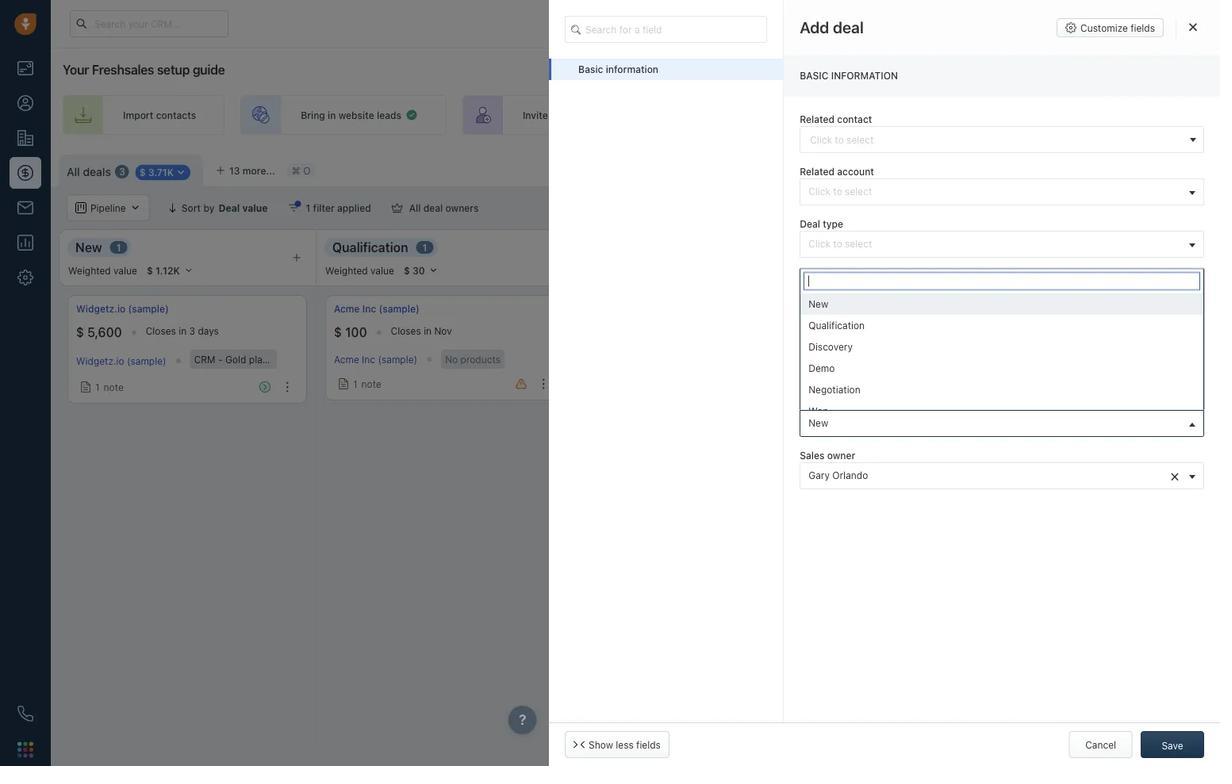 Task type: vqa. For each thing, say whether or not it's contained in the screenshot.
'Contract'
no



Task type: describe. For each thing, give the bounding box(es) containing it.
import contacts link
[[63, 95, 225, 135]]

1 note for $ 100
[[353, 378, 381, 390]]

invite your team
[[523, 109, 597, 121]]

related contact
[[800, 114, 872, 125]]

what's new image
[[1105, 19, 1116, 30]]

new button
[[800, 410, 1204, 437]]

cancel
[[1086, 739, 1116, 751]]

quotas and forecasting
[[1008, 202, 1117, 213]]

bring in website leads link
[[241, 95, 447, 135]]

3 for in
[[189, 326, 195, 337]]

no
[[445, 354, 458, 365]]

techcave (sample)
[[1081, 303, 1167, 315]]

deal for deal name *
[[800, 271, 820, 282]]

container_wx8msf4aqz5i3rn1 image down $ 100
[[338, 378, 349, 390]]

in for $ 5,600
[[179, 326, 187, 337]]

qualification inside option
[[809, 320, 865, 331]]

Search for a field text field
[[565, 16, 767, 43]]

gold
[[225, 354, 246, 365]]

deal stage
[[800, 398, 849, 409]]

currency
[[800, 324, 842, 335]]

0 horizontal spatial basic information
[[578, 64, 659, 75]]

no products
[[445, 354, 501, 365]]

contacts
[[156, 109, 196, 121]]

sales
[[800, 450, 825, 461]]

techcave
[[1081, 303, 1124, 315]]

closes for $ 3,200
[[1150, 326, 1180, 337]]

won option
[[801, 400, 1204, 422]]

show less fields button
[[565, 732, 670, 758]]

container_wx8msf4aqz5i3rn1 image down $ 5,600
[[80, 382, 91, 393]]

13 more...
[[229, 165, 275, 176]]

1 note for $ 5,600
[[95, 382, 124, 393]]

$ 5,600
[[76, 325, 122, 340]]

phone image
[[17, 706, 33, 722]]

all for deal
[[409, 202, 421, 213]]

$ for $ 100
[[334, 325, 342, 340]]

owners
[[446, 202, 479, 213]]

ends
[[826, 18, 847, 29]]

0 vertical spatial demo
[[834, 240, 869, 255]]

deal value
[[919, 324, 966, 335]]

customize fields button
[[1057, 18, 1164, 37]]

closes in 3 days
[[146, 326, 219, 337]]

note for $ 100
[[361, 378, 381, 390]]

container_wx8msf4aqz5i3rn1 image inside 1 filter applied button
[[288, 202, 300, 213]]

customize fields
[[1081, 22, 1155, 33]]

won
[[809, 406, 829, 417]]

(sample) up closes in nov
[[379, 303, 420, 315]]

value
[[942, 324, 966, 335]]

container_wx8msf4aqz5i3rn1 image inside quotas and forecasting link
[[993, 202, 1004, 213]]

2 acme inc (sample) link from the top
[[334, 354, 417, 365]]

$ for $ 5,600
[[76, 325, 84, 340]]

0 vertical spatial fields
[[1131, 22, 1155, 33]]

2 team from the left
[[793, 109, 816, 121]]

1 down all deal owners button
[[422, 242, 427, 253]]

less
[[616, 739, 634, 751]]

add
[[928, 313, 946, 324]]

show
[[589, 739, 613, 751]]

days for $ 3,200
[[1202, 326, 1220, 337]]

your trial ends in 21 days
[[786, 18, 890, 29]]

1 horizontal spatial basic
[[800, 70, 829, 81]]

import
[[123, 109, 153, 121]]

nov
[[434, 326, 452, 337]]

$ 3,200
[[1081, 325, 1126, 340]]

stage
[[823, 398, 849, 409]]

all deals link
[[67, 164, 111, 180]]

1 leads from the left
[[377, 109, 401, 121]]

2 acme from the top
[[334, 354, 359, 365]]

in left 21
[[849, 18, 857, 29]]

monthly
[[271, 354, 307, 365]]

select for type
[[845, 239, 872, 250]]

gary
[[809, 470, 830, 481]]

click to select for account
[[809, 186, 872, 197]]

demo option
[[801, 358, 1204, 379]]

add deal
[[800, 18, 864, 36]]

3 for deals
[[119, 166, 125, 177]]

1 team from the left
[[574, 109, 597, 121]]

account
[[837, 166, 874, 177]]

2 inc from the top
[[362, 354, 375, 365]]

invite your team link
[[462, 95, 625, 135]]

deal
[[833, 18, 864, 36]]

bring in website leads
[[301, 109, 401, 121]]

Start typing... text field
[[800, 284, 1204, 310]]

freshsales
[[92, 62, 154, 77]]

techcave (sample) link
[[1081, 302, 1167, 316]]

sales owner
[[800, 450, 855, 461]]

(sample) up closes in 6 days
[[1126, 303, 1167, 315]]

0 horizontal spatial basic
[[578, 64, 603, 75]]

forecasting
[[1063, 202, 1117, 213]]

0 vertical spatial to
[[758, 109, 767, 121]]

plan
[[249, 354, 268, 365]]

Click to select search field
[[800, 126, 1204, 153]]

deal type
[[800, 219, 843, 230]]

1 widgetz.io (sample) from the top
[[76, 303, 169, 315]]

(sample) down $ 100
[[309, 354, 349, 365]]

add
[[800, 18, 829, 36]]

2 widgetz.io from the top
[[76, 355, 124, 367]]

closes in nov
[[391, 326, 452, 337]]

quotas
[[1008, 202, 1041, 213]]

orlando
[[832, 470, 868, 481]]

×
[[1170, 466, 1180, 485]]

1 horizontal spatial days
[[871, 18, 890, 29]]

new for 'list box' containing new
[[809, 299, 828, 310]]

deal for all
[[423, 202, 443, 213]]

click to select for type
[[809, 239, 872, 250]]

1 vertical spatial container_wx8msf4aqz5i3rn1 image
[[912, 313, 924, 324]]

related account
[[800, 166, 874, 177]]

click for deal
[[809, 239, 831, 250]]

in for $ 100
[[424, 326, 432, 337]]

products
[[461, 354, 501, 365]]

cancel button
[[1069, 732, 1133, 758]]

6
[[1194, 326, 1200, 337]]

1 vertical spatial fields
[[636, 739, 661, 751]]

in for $ 3,200
[[1183, 326, 1191, 337]]

deals
[[83, 165, 111, 178]]

deal name *
[[800, 271, 858, 282]]

0 vertical spatial qualification
[[332, 240, 408, 255]]

setup
[[157, 62, 190, 77]]

⌘
[[292, 165, 301, 176]]

to for deal type
[[833, 239, 842, 250]]

0 vertical spatial new
[[75, 240, 102, 255]]

website
[[339, 109, 374, 121]]

usd button
[[800, 336, 911, 363]]

send email image
[[1063, 17, 1074, 30]]

click to select button for deal type
[[800, 231, 1204, 258]]

5,600
[[87, 325, 122, 340]]

1 filter applied
[[306, 202, 371, 213]]

filter
[[313, 202, 335, 213]]

demo inside option
[[809, 363, 835, 374]]

negotiation option
[[801, 379, 1204, 400]]

your for your freshsales setup guide
[[63, 62, 89, 77]]

3,200
[[1092, 325, 1126, 340]]



Task type: locate. For each thing, give the bounding box(es) containing it.
applied
[[337, 202, 371, 213]]

leads
[[377, 109, 401, 121], [731, 109, 755, 121]]

deal right add
[[948, 313, 968, 324]]

0 vertical spatial all
[[67, 165, 80, 178]]

2 click to select button from the top
[[800, 231, 1204, 258]]

1 horizontal spatial container_wx8msf4aqz5i3rn1 image
[[912, 313, 924, 324]]

deal
[[800, 219, 820, 230], [800, 271, 820, 282], [919, 324, 939, 335], [800, 398, 820, 409]]

list box
[[801, 293, 1204, 422]]

click for related
[[809, 186, 831, 197]]

*
[[853, 271, 858, 282]]

closes in 6 days
[[1150, 326, 1220, 337]]

leads right the website
[[377, 109, 401, 121]]

3
[[119, 166, 125, 177], [189, 326, 195, 337]]

deal for add
[[948, 313, 968, 324]]

o
[[303, 165, 311, 176]]

your right invite
[[551, 109, 571, 121]]

1 acme inc (sample) link from the top
[[334, 302, 420, 316]]

1 click to select button from the top
[[800, 179, 1204, 206]]

new inside new option
[[809, 299, 828, 310]]

import contacts
[[123, 109, 196, 121]]

1 vertical spatial acme inc (sample) link
[[334, 354, 417, 365]]

(sample) down closes in 3 days
[[127, 355, 166, 367]]

information up contact
[[831, 70, 898, 81]]

0 horizontal spatial $
[[76, 325, 84, 340]]

3 closes from the left
[[1150, 326, 1180, 337]]

0 vertical spatial click
[[809, 186, 831, 197]]

new for new dropdown button
[[809, 418, 828, 429]]

note for $ 5,600
[[104, 382, 124, 393]]

days for $ 5,600
[[198, 326, 219, 337]]

team left contact
[[793, 109, 816, 121]]

1 vertical spatial inc
[[362, 354, 375, 365]]

related for related contact
[[800, 114, 835, 125]]

1 click to select from the top
[[809, 186, 872, 197]]

closes left 6
[[1150, 326, 1180, 337]]

route leads to your team link
[[641, 95, 844, 135]]

all deal owners
[[409, 202, 479, 213]]

0 horizontal spatial information
[[606, 64, 659, 75]]

leads right "route"
[[731, 109, 755, 121]]

deal left name
[[800, 271, 820, 282]]

demo down usd
[[809, 363, 835, 374]]

your left trial
[[786, 18, 805, 29]]

deal for deal type
[[800, 219, 820, 230]]

0 vertical spatial widgetz.io
[[76, 303, 126, 315]]

1 vertical spatial deal
[[948, 313, 968, 324]]

1 horizontal spatial your
[[786, 18, 805, 29]]

0 vertical spatial click to select button
[[800, 179, 1204, 206]]

widgetz.io (sample) down 5,600
[[76, 355, 166, 367]]

2 acme inc (sample) from the top
[[334, 354, 417, 365]]

guide
[[193, 62, 225, 77]]

1 horizontal spatial 1 note
[[353, 378, 381, 390]]

1 vertical spatial acme
[[334, 354, 359, 365]]

1 vertical spatial related
[[800, 166, 835, 177]]

1 down all deals 3
[[116, 242, 121, 253]]

inc up 100
[[362, 303, 376, 315]]

fields right the what's new image
[[1131, 22, 1155, 33]]

show less fields
[[589, 739, 661, 751]]

acme inc (sample) link up 100
[[334, 302, 420, 316]]

deal left owners
[[423, 202, 443, 213]]

usd
[[809, 344, 829, 355]]

1 $ from the left
[[76, 325, 84, 340]]

all
[[67, 165, 80, 178], [409, 202, 421, 213]]

1 acme from the top
[[334, 303, 360, 315]]

demo down type in the top right of the page
[[834, 240, 869, 255]]

all for deals
[[67, 165, 80, 178]]

note down 5,600
[[104, 382, 124, 393]]

new up currency
[[809, 299, 828, 310]]

click down deal type
[[809, 239, 831, 250]]

1 horizontal spatial your
[[770, 109, 790, 121]]

1 closes from the left
[[146, 326, 176, 337]]

your left the freshsales
[[63, 62, 89, 77]]

(sample) down closes in nov
[[378, 354, 417, 365]]

1 horizontal spatial information
[[831, 70, 898, 81]]

your for your trial ends in 21 days
[[786, 18, 805, 29]]

in left 6
[[1183, 326, 1191, 337]]

invite
[[523, 109, 548, 121]]

2 related from the top
[[800, 166, 835, 177]]

2 click from the top
[[809, 239, 831, 250]]

save button
[[1141, 732, 1204, 758]]

0 horizontal spatial all
[[67, 165, 80, 178]]

widgetz.io up $ 5,600
[[76, 303, 126, 315]]

click to select button down click to select search box in the top of the page
[[800, 179, 1204, 206]]

widgetz.io (sample)
[[76, 303, 169, 315], [76, 355, 166, 367]]

3 right deals
[[119, 166, 125, 177]]

3 inside all deals 3
[[119, 166, 125, 177]]

0 vertical spatial acme
[[334, 303, 360, 315]]

click to select button
[[800, 179, 1204, 206], [800, 231, 1204, 258]]

acme inc (sample) down 100
[[334, 354, 417, 365]]

closes for $ 5,600
[[146, 326, 176, 337]]

$ left 5,600
[[76, 325, 84, 340]]

1 vertical spatial acme inc (sample)
[[334, 354, 417, 365]]

all deals 3
[[67, 165, 125, 178]]

in right 5,600
[[179, 326, 187, 337]]

2 closes from the left
[[391, 326, 421, 337]]

1 vertical spatial click
[[809, 239, 831, 250]]

1 your from the left
[[551, 109, 571, 121]]

widgetz.io down $ 5,600
[[76, 355, 124, 367]]

all left owners
[[409, 202, 421, 213]]

2 vertical spatial new
[[809, 418, 828, 429]]

Search field
[[1135, 194, 1214, 221]]

1 horizontal spatial basic information
[[800, 70, 898, 81]]

0 horizontal spatial team
[[574, 109, 597, 121]]

closes right 5,600
[[146, 326, 176, 337]]

0 vertical spatial related
[[800, 114, 835, 125]]

note down 100
[[361, 378, 381, 390]]

1 vertical spatial to
[[833, 186, 842, 197]]

1 vertical spatial widgetz.io
[[76, 355, 124, 367]]

1 click from the top
[[809, 186, 831, 197]]

1 horizontal spatial qualification
[[809, 320, 865, 331]]

⌘ o
[[292, 165, 311, 176]]

0 horizontal spatial 1 note
[[95, 382, 124, 393]]

0 vertical spatial widgetz.io (sample) link
[[76, 302, 169, 316]]

deal
[[423, 202, 443, 213], [948, 313, 968, 324]]

2 $ from the left
[[334, 325, 342, 340]]

basic down search icon
[[578, 64, 603, 75]]

container_wx8msf4aqz5i3rn1 image left quotas
[[993, 202, 1004, 213]]

0 horizontal spatial closes
[[146, 326, 176, 337]]

1 widgetz.io from the top
[[76, 303, 126, 315]]

acme inc (sample) up 100
[[334, 303, 420, 315]]

crm - gold plan monthly (sample)
[[194, 354, 349, 365]]

crm
[[194, 354, 215, 365]]

0 vertical spatial your
[[786, 18, 805, 29]]

1 vertical spatial your
[[63, 62, 89, 77]]

click to select
[[809, 186, 872, 197], [809, 239, 872, 250]]

basic information
[[578, 64, 659, 75], [800, 70, 898, 81]]

click
[[809, 186, 831, 197], [809, 239, 831, 250]]

discovery option
[[801, 336, 1204, 358]]

1 widgetz.io (sample) link from the top
[[76, 302, 169, 316]]

acme inc (sample)
[[334, 303, 420, 315], [334, 354, 417, 365]]

qualification
[[332, 240, 408, 255], [809, 320, 865, 331]]

all left deals
[[67, 165, 80, 178]]

3 up crm
[[189, 326, 195, 337]]

add deal
[[928, 313, 968, 324]]

2 horizontal spatial days
[[1202, 326, 1220, 337]]

1 vertical spatial new
[[809, 299, 828, 310]]

1 note down 5,600
[[95, 382, 124, 393]]

name
[[823, 271, 848, 282]]

select up "*"
[[845, 239, 872, 250]]

2 leads from the left
[[731, 109, 755, 121]]

container_wx8msf4aqz5i3rn1 image inside bring in website leads link
[[405, 109, 418, 121]]

select down account on the right of page
[[845, 186, 872, 197]]

deal left type in the top right of the page
[[800, 219, 820, 230]]

1 horizontal spatial deal
[[948, 313, 968, 324]]

1 horizontal spatial leads
[[731, 109, 755, 121]]

click down related account
[[809, 186, 831, 197]]

deal left value
[[919, 324, 939, 335]]

new down 'all deals' link
[[75, 240, 102, 255]]

1 horizontal spatial team
[[793, 109, 816, 121]]

new inside new dropdown button
[[809, 418, 828, 429]]

0 horizontal spatial leads
[[377, 109, 401, 121]]

container_wx8msf4aqz5i3rn1 image right the website
[[405, 109, 418, 121]]

information down search for a field text field
[[606, 64, 659, 75]]

0 horizontal spatial container_wx8msf4aqz5i3rn1 image
[[288, 202, 300, 213]]

container_wx8msf4aqz5i3rn1 image left filter
[[288, 202, 300, 213]]

all inside button
[[409, 202, 421, 213]]

0 vertical spatial click to select
[[809, 186, 872, 197]]

team right invite
[[574, 109, 597, 121]]

21
[[859, 18, 869, 29]]

2 vertical spatial to
[[833, 239, 842, 250]]

dialog containing add deal
[[549, 0, 1220, 766]]

in right bring
[[328, 109, 336, 121]]

1 vertical spatial qualification
[[809, 320, 865, 331]]

$ left 3,200
[[1081, 325, 1089, 340]]

widgetz.io (sample) link up 5,600
[[76, 302, 169, 316]]

search image
[[571, 23, 587, 36]]

3 $ from the left
[[1081, 325, 1089, 340]]

click to select down related account
[[809, 186, 872, 197]]

to down type in the top right of the page
[[833, 239, 842, 250]]

0 vertical spatial acme inc (sample) link
[[334, 302, 420, 316]]

days right 6
[[1202, 326, 1220, 337]]

acme inc (sample) link
[[334, 302, 420, 316], [334, 354, 417, 365]]

0 horizontal spatial your
[[63, 62, 89, 77]]

route leads to your team
[[701, 109, 816, 121]]

inc down 100
[[362, 354, 375, 365]]

0 horizontal spatial qualification
[[332, 240, 408, 255]]

qualification down applied
[[332, 240, 408, 255]]

negotiation
[[809, 384, 861, 395]]

deal for deal value
[[919, 324, 939, 335]]

acme up $ 100
[[334, 303, 360, 315]]

-
[[218, 354, 223, 365]]

your
[[786, 18, 805, 29], [63, 62, 89, 77]]

1 horizontal spatial $
[[334, 325, 342, 340]]

1 vertical spatial 3
[[189, 326, 195, 337]]

0 vertical spatial widgetz.io (sample)
[[76, 303, 169, 315]]

container_wx8msf4aqz5i3rn1 image
[[405, 109, 418, 121], [392, 202, 403, 213], [993, 202, 1004, 213], [338, 378, 349, 390], [80, 382, 91, 393]]

in left nov
[[424, 326, 432, 337]]

0 vertical spatial select
[[845, 186, 872, 197]]

0 vertical spatial deal
[[423, 202, 443, 213]]

1 inc from the top
[[362, 303, 376, 315]]

1 related from the top
[[800, 114, 835, 125]]

0 horizontal spatial note
[[104, 382, 124, 393]]

1 vertical spatial click to select button
[[800, 231, 1204, 258]]

your left the related contact
[[770, 109, 790, 121]]

close image
[[1189, 22, 1197, 31]]

1 vertical spatial all
[[409, 202, 421, 213]]

container_wx8msf4aqz5i3rn1 image inside all deal owners button
[[392, 202, 403, 213]]

widgetz.io (sample) up 5,600
[[76, 303, 169, 315]]

1 horizontal spatial 3
[[189, 326, 195, 337]]

0 vertical spatial inc
[[362, 303, 376, 315]]

2 widgetz.io (sample) from the top
[[76, 355, 166, 367]]

1
[[306, 202, 310, 213], [116, 242, 121, 253], [422, 242, 427, 253], [353, 378, 357, 390], [95, 382, 100, 393]]

select for account
[[845, 186, 872, 197]]

deal for deal stage
[[800, 398, 820, 409]]

1 vertical spatial click to select
[[809, 239, 872, 250]]

contact
[[837, 114, 872, 125]]

discovery
[[809, 341, 853, 352]]

to for related account
[[833, 186, 842, 197]]

to right "route"
[[758, 109, 767, 121]]

2 horizontal spatial $
[[1081, 325, 1089, 340]]

(sample) up closes in 3 days
[[128, 303, 169, 315]]

demo
[[834, 240, 869, 255], [809, 363, 835, 374]]

save
[[1162, 740, 1183, 751]]

1 note
[[353, 378, 381, 390], [95, 382, 124, 393]]

deal left stage
[[800, 398, 820, 409]]

0 vertical spatial 3
[[119, 166, 125, 177]]

phone element
[[10, 698, 41, 730]]

1 horizontal spatial note
[[361, 378, 381, 390]]

fields right less
[[636, 739, 661, 751]]

2 select from the top
[[845, 239, 872, 250]]

list box containing new
[[801, 293, 1204, 422]]

closes for $ 100
[[391, 326, 421, 337]]

team
[[574, 109, 597, 121], [793, 109, 816, 121]]

0 vertical spatial container_wx8msf4aqz5i3rn1 image
[[288, 202, 300, 213]]

days up crm
[[198, 326, 219, 337]]

$ for $ 3,200
[[1081, 325, 1089, 340]]

more...
[[243, 165, 275, 176]]

1 horizontal spatial fields
[[1131, 22, 1155, 33]]

customize
[[1081, 22, 1128, 33]]

(sample)
[[128, 303, 169, 315], [379, 303, 420, 315], [1126, 303, 1167, 315], [378, 354, 417, 365], [309, 354, 349, 365], [127, 355, 166, 367]]

freshworks switcher image
[[17, 742, 33, 758]]

0 horizontal spatial your
[[551, 109, 571, 121]]

2 your from the left
[[770, 109, 790, 121]]

1 vertical spatial select
[[845, 239, 872, 250]]

1 acme inc (sample) from the top
[[334, 303, 420, 315]]

new
[[75, 240, 102, 255], [809, 299, 828, 310], [809, 418, 828, 429]]

acme inc (sample) link down 100
[[334, 354, 417, 365]]

dialog
[[549, 0, 1220, 766]]

container_wx8msf4aqz5i3rn1 image left add
[[912, 313, 924, 324]]

select
[[845, 186, 872, 197], [845, 239, 872, 250]]

1 left filter
[[306, 202, 310, 213]]

1 horizontal spatial closes
[[391, 326, 421, 337]]

2 click to select from the top
[[809, 239, 872, 250]]

0 horizontal spatial fields
[[636, 739, 661, 751]]

click to select button for related account
[[800, 179, 1204, 206]]

1 horizontal spatial all
[[409, 202, 421, 213]]

type
[[823, 219, 843, 230]]

basic down add at the top right of page
[[800, 70, 829, 81]]

gary orlando
[[809, 470, 868, 481]]

1 select from the top
[[845, 186, 872, 197]]

inc
[[362, 303, 376, 315], [362, 354, 375, 365]]

new option
[[801, 293, 1204, 315]]

1 vertical spatial widgetz.io (sample)
[[76, 355, 166, 367]]

route
[[701, 109, 728, 121]]

container_wx8msf4aqz5i3rn1 image right applied
[[392, 202, 403, 213]]

closes
[[146, 326, 176, 337], [391, 326, 421, 337], [1150, 326, 1180, 337]]

container_wx8msf4aqz5i3rn1 image
[[288, 202, 300, 213], [912, 313, 924, 324]]

closes left nov
[[391, 326, 421, 337]]

basic information link
[[549, 59, 783, 80]]

0 horizontal spatial days
[[198, 326, 219, 337]]

13 more... button
[[207, 159, 284, 182]]

owner
[[827, 450, 855, 461]]

to
[[758, 109, 767, 121], [833, 186, 842, 197], [833, 239, 842, 250]]

1 vertical spatial widgetz.io (sample) link
[[76, 355, 166, 367]]

widgetz.io (sample) link down 5,600
[[76, 355, 166, 367]]

related left contact
[[800, 114, 835, 125]]

and
[[1043, 202, 1060, 213]]

basic information up contact
[[800, 70, 898, 81]]

1 down 100
[[353, 378, 357, 390]]

deal inside button
[[423, 202, 443, 213]]

2 horizontal spatial closes
[[1150, 326, 1180, 337]]

0 horizontal spatial deal
[[423, 202, 443, 213]]

information
[[606, 64, 659, 75], [831, 70, 898, 81]]

related left account on the right of page
[[800, 166, 835, 177]]

$ left 100
[[334, 325, 342, 340]]

1 filter applied button
[[278, 194, 381, 221]]

1 inside button
[[306, 202, 310, 213]]

qualification up discovery
[[809, 320, 865, 331]]

0 horizontal spatial 3
[[119, 166, 125, 177]]

basic information down search icon
[[578, 64, 659, 75]]

1 down $ 5,600
[[95, 382, 100, 393]]

new down won
[[809, 418, 828, 429]]

1 note down 100
[[353, 378, 381, 390]]

all deal owners button
[[381, 194, 489, 221]]

days right 21
[[871, 18, 890, 29]]

Search your CRM... text field
[[70, 10, 228, 37]]

to down related account
[[833, 186, 842, 197]]

your freshsales setup guide
[[63, 62, 225, 77]]

Enter value number field
[[919, 336, 1204, 363]]

100
[[345, 325, 367, 340]]

acme down $ 100
[[334, 354, 359, 365]]

2 widgetz.io (sample) link from the top
[[76, 355, 166, 367]]

qualification option
[[801, 315, 1204, 336]]

1 vertical spatial demo
[[809, 363, 835, 374]]

click to select down type in the top right of the page
[[809, 239, 872, 250]]

0 vertical spatial acme inc (sample)
[[334, 303, 420, 315]]

related for related account
[[800, 166, 835, 177]]

click to select button down quotas
[[800, 231, 1204, 258]]

None search field
[[565, 16, 767, 43], [804, 272, 1200, 290], [565, 16, 767, 43], [804, 272, 1200, 290]]



